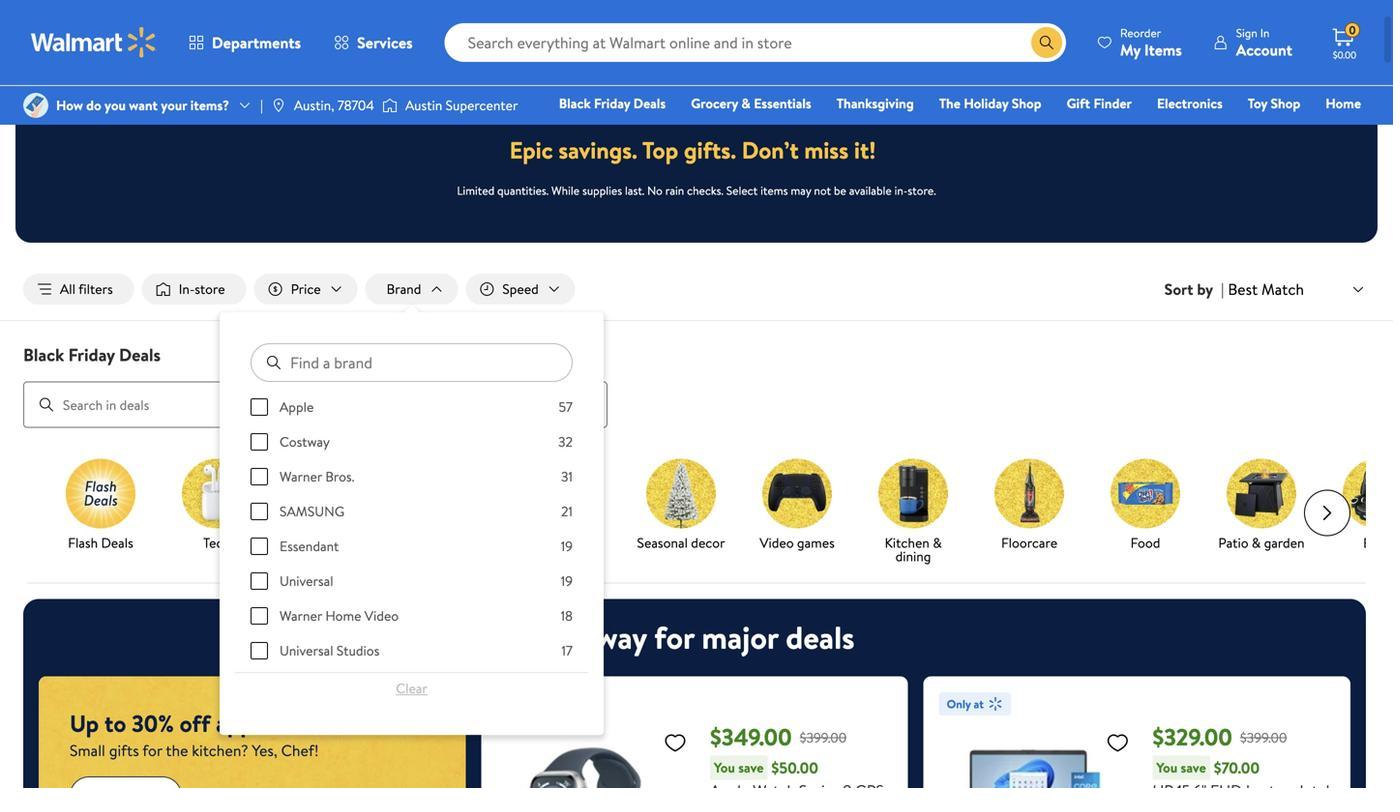 Task type: vqa. For each thing, say whether or not it's contained in the screenshot.
the topmost Dresser
no



Task type: locate. For each thing, give the bounding box(es) containing it.
quantities.
[[497, 182, 549, 199]]

toy
[[1248, 94, 1268, 113]]

home inside home fashion
[[1326, 94, 1361, 113]]

1 horizontal spatial &
[[933, 534, 942, 553]]

universal for universal studios
[[280, 642, 333, 661]]

deals right flash
[[101, 534, 133, 553]]

save for $349.00
[[739, 759, 764, 778]]

samsung
[[280, 502, 345, 521]]

black friday deals link
[[550, 93, 675, 114]]

19 for universal
[[561, 572, 573, 591]]

& right patio
[[1252, 534, 1261, 553]]

$329.00 $399.00
[[1153, 721, 1287, 754]]

None checkbox
[[251, 399, 268, 416], [251, 468, 268, 486], [251, 643, 268, 660], [251, 399, 268, 416], [251, 468, 268, 486], [251, 643, 268, 660]]

items?
[[190, 96, 229, 115]]

home up "universal studios"
[[325, 607, 361, 626]]

fashion down 21 on the bottom left of page
[[543, 534, 587, 553]]

this
[[535, 616, 588, 660]]

1 universal from the top
[[280, 572, 333, 591]]

supplies
[[582, 182, 622, 199]]

black up savings.
[[559, 94, 591, 113]]

the
[[939, 94, 961, 113]]

1 horizontal spatial black friday deals
[[559, 94, 666, 113]]

0 horizontal spatial for
[[142, 740, 162, 762]]

save down $329.00 at the right bottom of the page
[[1181, 759, 1206, 778]]

 image right the 78704 on the left of page
[[382, 96, 398, 115]]

1 vertical spatial home
[[325, 607, 361, 626]]

| right by
[[1221, 279, 1224, 300]]

0 horizontal spatial black
[[23, 343, 64, 367]]

universal down 'warner home video'
[[280, 642, 333, 661]]

only
[[947, 696, 971, 713]]

warner up "universal studios"
[[280, 607, 322, 626]]

price
[[291, 280, 321, 299]]

 image left austin,
[[271, 98, 286, 113]]

this way for major deals
[[535, 616, 855, 660]]

2 shop from the left
[[1271, 94, 1301, 113]]

thanksgiving link
[[828, 93, 923, 114]]

0 horizontal spatial |
[[260, 96, 263, 115]]

seasonal decor link
[[631, 459, 732, 554]]

1 horizontal spatial you
[[1157, 759, 1178, 778]]

finder
[[1094, 94, 1132, 113]]

universal down essendant
[[280, 572, 333, 591]]

austin
[[405, 96, 442, 115]]

shop patio & garden image
[[1227, 459, 1297, 529]]

floorcare link
[[979, 459, 1080, 554]]

search image
[[39, 397, 54, 413]]

studios
[[337, 642, 380, 661]]

shop right toy
[[1271, 94, 1301, 113]]

2 warner from the top
[[280, 607, 322, 626]]

next slide for chipmodulewithimages list image
[[1304, 490, 1351, 537]]

1 vertical spatial deals
[[119, 343, 161, 367]]

food link
[[1095, 459, 1196, 554]]

& for garden
[[1252, 534, 1261, 553]]

black friday deals down filters
[[23, 343, 161, 367]]

garden
[[1264, 534, 1305, 553]]

0 vertical spatial deals
[[634, 94, 666, 113]]

2 you from the left
[[1157, 759, 1178, 778]]

0 vertical spatial black
[[559, 94, 591, 113]]

you down $329.00 at the right bottom of the page
[[1157, 759, 1178, 778]]

epic
[[510, 134, 553, 166]]

video left games
[[760, 534, 794, 553]]

0 horizontal spatial black friday deals
[[23, 343, 161, 367]]

warner home video
[[280, 607, 399, 626]]

1 horizontal spatial friday
[[594, 94, 630, 113]]

walmart image
[[31, 27, 157, 58]]

services
[[357, 32, 413, 53]]

you
[[714, 759, 735, 778], [1157, 759, 1178, 778]]

& right dining
[[933, 534, 942, 553]]

0 vertical spatial fashion
[[1069, 121, 1113, 140]]

1 vertical spatial black friday deals
[[23, 343, 161, 367]]

friday
[[594, 94, 630, 113], [68, 343, 115, 367]]

1 vertical spatial fashion
[[543, 534, 587, 553]]

in-
[[179, 280, 195, 299]]

$399.00 up the $50.00
[[800, 728, 847, 747]]

black inside search box
[[23, 343, 64, 367]]

warner for warner bros.
[[280, 467, 322, 486]]

0 vertical spatial universal
[[280, 572, 333, 591]]

1 vertical spatial warner
[[280, 607, 322, 626]]

1 vertical spatial black
[[23, 343, 64, 367]]

holiday
[[964, 94, 1009, 113]]

shop fashion image
[[530, 459, 600, 529]]

friday inside search box
[[68, 343, 115, 367]]

sort and filter section element
[[0, 258, 1393, 320]]

sign
[[1236, 25, 1258, 41]]

store.
[[908, 182, 936, 199]]

filters
[[79, 280, 113, 299]]

warner
[[280, 467, 322, 486], [280, 607, 322, 626]]

group containing apple
[[251, 398, 573, 789]]

flash deals image
[[66, 459, 135, 529]]

my
[[1120, 39, 1141, 60]]

gift
[[1067, 94, 1091, 113]]

your
[[161, 96, 187, 115]]

1 vertical spatial universal
[[280, 642, 333, 661]]

$349.00
[[710, 721, 792, 754]]

austin supercenter
[[405, 96, 518, 115]]

yes,
[[252, 740, 277, 762]]

the
[[166, 740, 188, 762]]

deals
[[786, 616, 855, 660]]

fashion link down the gift finder link
[[1060, 120, 1122, 141]]

2 horizontal spatial  image
[[382, 96, 398, 115]]

video
[[760, 534, 794, 553], [365, 607, 399, 626]]

walmart black friday deals for days image
[[519, 62, 875, 111]]

0 vertical spatial friday
[[594, 94, 630, 113]]

flash deals
[[68, 534, 133, 553]]

you inside you save $70.00
[[1157, 759, 1178, 778]]

| inside the sort and filter section element
[[1221, 279, 1224, 300]]

fashion inside home fashion
[[1069, 121, 1113, 140]]

Search search field
[[445, 23, 1066, 62]]

0 vertical spatial warner
[[280, 467, 322, 486]]

0 horizontal spatial you
[[714, 759, 735, 778]]

shop seasonal image
[[646, 459, 716, 529]]

baby
[[1364, 534, 1392, 553]]

deals down in-store button
[[119, 343, 161, 367]]

2 horizontal spatial &
[[1252, 534, 1261, 553]]

1 horizontal spatial fashion
[[1069, 121, 1113, 140]]

1 horizontal spatial video
[[760, 534, 794, 553]]

 image for austin supercenter
[[382, 96, 398, 115]]

57
[[559, 398, 573, 417]]

0 vertical spatial 19
[[561, 537, 573, 556]]

1 horizontal spatial  image
[[271, 98, 286, 113]]

None checkbox
[[251, 434, 268, 451], [251, 503, 268, 521], [251, 538, 268, 556], [251, 573, 268, 590], [251, 608, 268, 625], [251, 434, 268, 451], [251, 503, 268, 521], [251, 538, 268, 556], [251, 573, 268, 590], [251, 608, 268, 625]]

2 19 from the top
[[561, 572, 573, 591]]

video up studios
[[365, 607, 399, 626]]

brand button
[[365, 274, 458, 305]]

grocery & essentials
[[691, 94, 812, 113]]

0 vertical spatial for
[[654, 616, 695, 660]]

 image
[[23, 93, 48, 118], [382, 96, 398, 115], [271, 98, 286, 113]]

you for $329.00
[[1157, 759, 1178, 778]]

1 warner from the top
[[280, 467, 322, 486]]

save down $349.00
[[739, 759, 764, 778]]

sign in to add to favorites list, apple watch series 9 gps 41mm silver aluminum case with storm blue sport band - s/m image
[[664, 731, 687, 755]]

black friday deals up savings.
[[559, 94, 666, 113]]

| right items? on the left top
[[260, 96, 263, 115]]

1 19 from the top
[[561, 537, 573, 556]]

$329.00 group
[[939, 692, 1335, 789]]

1 horizontal spatial shop
[[1271, 94, 1301, 113]]

shop kitchen & dining image
[[879, 459, 948, 529]]

you inside you save $50.00
[[714, 759, 735, 778]]

debit
[[1245, 121, 1279, 140]]

0 horizontal spatial $399.00
[[800, 728, 847, 747]]

& inside the kitchen & dining
[[933, 534, 942, 553]]

group
[[251, 398, 573, 789]]

1 vertical spatial for
[[142, 740, 162, 762]]

19 down 21 on the bottom left of page
[[561, 537, 573, 556]]

2 universal from the top
[[280, 642, 333, 661]]

1 vertical spatial video
[[365, 607, 399, 626]]

0 horizontal spatial shop
[[1012, 94, 1042, 113]]

gift finder
[[1067, 94, 1132, 113]]

deals up top
[[634, 94, 666, 113]]

you down $349.00
[[714, 759, 735, 778]]

$399.00
[[800, 728, 847, 747], [1240, 728, 1287, 747]]

home fashion
[[1069, 94, 1361, 140]]

shop food image
[[1111, 459, 1181, 529]]

0 vertical spatial black friday deals
[[559, 94, 666, 113]]

1 vertical spatial fashion link
[[515, 459, 615, 554]]

1 you from the left
[[714, 759, 735, 778]]

home up the walmart+
[[1326, 94, 1361, 113]]

floorcare
[[1001, 534, 1058, 553]]

save
[[739, 759, 764, 778], [1181, 759, 1206, 778]]

best
[[1228, 279, 1258, 300]]

in-store button
[[142, 274, 246, 305]]

1 vertical spatial friday
[[68, 343, 115, 367]]

for left the
[[142, 740, 162, 762]]

thanksgiving
[[837, 94, 914, 113]]

warner bros.
[[280, 467, 355, 486]]

1 save from the left
[[739, 759, 764, 778]]

chef!
[[281, 740, 319, 762]]

sort
[[1165, 279, 1194, 300]]

$399.00 inside $329.00 $399.00
[[1240, 728, 1287, 747]]

0 vertical spatial fashion link
[[1060, 120, 1122, 141]]

0 vertical spatial home
[[1326, 94, 1361, 113]]

electronics link
[[1149, 93, 1232, 114]]

19 up 18
[[561, 572, 573, 591]]

0 horizontal spatial &
[[742, 94, 751, 113]]

speed
[[503, 280, 539, 299]]

&
[[742, 94, 751, 113], [933, 534, 942, 553], [1252, 534, 1261, 553]]

0 horizontal spatial fashion link
[[515, 459, 615, 554]]

1 horizontal spatial |
[[1221, 279, 1224, 300]]

best match button
[[1224, 277, 1370, 302]]

0 vertical spatial |
[[260, 96, 263, 115]]

deals
[[634, 94, 666, 113], [119, 343, 161, 367], [101, 534, 133, 553]]

0 vertical spatial video
[[760, 534, 794, 553]]

shop
[[1012, 94, 1042, 113], [1271, 94, 1301, 113]]

1 vertical spatial 19
[[561, 572, 573, 591]]

reorder
[[1120, 25, 1161, 41]]

2 save from the left
[[1181, 759, 1206, 778]]

search icon image
[[1039, 35, 1055, 50]]

friday up savings.
[[594, 94, 630, 113]]

0 horizontal spatial save
[[739, 759, 764, 778]]

shop right holiday
[[1012, 94, 1042, 113]]

you
[[105, 96, 126, 115]]

flash deals link
[[50, 459, 151, 554]]

& for dining
[[933, 534, 942, 553]]

1 horizontal spatial $399.00
[[1240, 728, 1287, 747]]

0 horizontal spatial  image
[[23, 93, 48, 118]]

rain
[[666, 182, 684, 199]]

1 horizontal spatial home
[[1326, 94, 1361, 113]]

shop tech image
[[182, 459, 252, 529]]

warner for warner home video
[[280, 607, 322, 626]]

warner down costway
[[280, 467, 322, 486]]

walmart+
[[1304, 121, 1361, 140]]

friday down filters
[[68, 343, 115, 367]]

gifts
[[109, 740, 139, 762]]

save inside you save $50.00
[[739, 759, 764, 778]]

video games link
[[747, 459, 848, 554]]

$399.00 up $70.00
[[1240, 728, 1287, 747]]

all
[[60, 280, 76, 299]]

$399.00 inside $349.00 $399.00
[[800, 728, 847, 747]]

2 $399.00 from the left
[[1240, 728, 1287, 747]]

0 horizontal spatial friday
[[68, 343, 115, 367]]

black up "search" image
[[23, 343, 64, 367]]

for right way
[[654, 616, 695, 660]]

$70.00
[[1214, 758, 1260, 779]]

1 $399.00 from the left
[[800, 728, 847, 747]]

kitchen & dining
[[885, 534, 942, 566]]

1 horizontal spatial save
[[1181, 759, 1206, 778]]

black friday deals inside black friday deals search box
[[23, 343, 161, 367]]

tech
[[203, 534, 230, 553]]

fashion link down 32
[[515, 459, 615, 554]]

food
[[1131, 534, 1161, 553]]

& right grocery
[[742, 94, 751, 113]]

 image left the how
[[23, 93, 48, 118]]

save inside you save $70.00
[[1181, 759, 1206, 778]]

1 vertical spatial |
[[1221, 279, 1224, 300]]

gifts.
[[684, 134, 736, 166]]

$399.00 for $329.00
[[1240, 728, 1287, 747]]

Find a brand search field
[[251, 344, 573, 382]]

19 for essendant
[[561, 537, 573, 556]]

fashion down the gift finder link
[[1069, 121, 1113, 140]]



Task type: describe. For each thing, give the bounding box(es) containing it.
save for $329.00
[[1181, 759, 1206, 778]]

$349.00 $399.00
[[710, 721, 847, 754]]

deals inside search box
[[119, 343, 161, 367]]

universal for universal
[[280, 572, 333, 591]]

departments button
[[172, 19, 317, 66]]

electronics
[[1157, 94, 1223, 113]]

account
[[1236, 39, 1293, 60]]

0 horizontal spatial video
[[365, 607, 399, 626]]

games
[[797, 534, 835, 553]]

video games
[[760, 534, 835, 553]]

sign in account
[[1236, 25, 1293, 60]]

1 shop from the left
[[1012, 94, 1042, 113]]

don't
[[742, 134, 799, 166]]

one debit
[[1213, 121, 1279, 140]]

in-store
[[179, 280, 225, 299]]

& for essentials
[[742, 94, 751, 113]]

by
[[1197, 279, 1214, 300]]

2 vertical spatial deals
[[101, 534, 133, 553]]

home link
[[1317, 93, 1370, 114]]

shop video games image
[[763, 459, 832, 529]]

in
[[1261, 25, 1270, 41]]

all filters
[[60, 280, 113, 299]]

savings.
[[559, 134, 637, 166]]

available
[[849, 182, 892, 199]]

one debit link
[[1204, 120, 1287, 141]]

sign in to add to favorites list, hp 15.6" fhd laptop, intel core i5-1135g7, 8gb ram, 256gb ssd, silver, windows 11 home, 15-dy2795wm image
[[1106, 731, 1130, 755]]

Search in deals search field
[[23, 382, 608, 428]]

you save $50.00
[[714, 758, 819, 779]]

shop floorcare image
[[995, 459, 1064, 529]]

seasonal decor
[[637, 534, 725, 553]]

31
[[561, 467, 573, 486]]

items
[[761, 182, 788, 199]]

tech link
[[166, 459, 267, 554]]

patio & garden
[[1219, 534, 1305, 553]]

may
[[791, 182, 811, 199]]

price button
[[254, 274, 358, 305]]

it!
[[854, 134, 876, 166]]

want
[[129, 96, 158, 115]]

while
[[552, 182, 580, 199]]

grocery
[[691, 94, 738, 113]]

18
[[561, 607, 573, 626]]

$329.00
[[1153, 721, 1233, 754]]

appliances
[[216, 708, 322, 740]]

to
[[105, 708, 126, 740]]

0 horizontal spatial fashion
[[543, 534, 587, 553]]

gift finder link
[[1058, 93, 1141, 114]]

small
[[70, 740, 105, 762]]

brand
[[387, 280, 421, 299]]

in-
[[895, 182, 908, 199]]

major
[[702, 616, 779, 660]]

dining
[[896, 547, 931, 566]]

items
[[1145, 39, 1182, 60]]

Walmart Site-Wide search field
[[445, 23, 1066, 62]]

toy shop link
[[1239, 93, 1310, 114]]

shop baby image
[[1343, 459, 1393, 529]]

store
[[195, 280, 225, 299]]

patio
[[1219, 534, 1249, 553]]

services button
[[317, 19, 429, 66]]

do
[[86, 96, 101, 115]]

reorder my items
[[1120, 25, 1182, 60]]

be
[[834, 182, 847, 199]]

costway
[[280, 433, 330, 451]]

patio & garden link
[[1211, 459, 1312, 554]]

limited
[[457, 182, 495, 199]]

$349.00 group
[[497, 692, 893, 789]]

match
[[1262, 279, 1304, 300]]

$399.00 for $349.00
[[800, 728, 847, 747]]

one
[[1213, 121, 1242, 140]]

way
[[596, 616, 647, 660]]

grocery & essentials link
[[682, 93, 820, 114]]

 image for how do you want your items?
[[23, 93, 48, 118]]

bros.
[[325, 467, 355, 486]]

 image for austin, 78704
[[271, 98, 286, 113]]

decor
[[691, 534, 725, 553]]

shop toys image
[[298, 459, 368, 529]]

walmart+ link
[[1295, 120, 1370, 141]]

only at
[[947, 696, 984, 713]]

baby link
[[1328, 459, 1393, 554]]

essentials
[[754, 94, 812, 113]]

toys link
[[283, 459, 383, 554]]

essendant
[[280, 537, 339, 556]]

0 horizontal spatial home
[[325, 607, 361, 626]]

for inside 'up to 30% off appliances small gifts for the kitchen? yes, chef!'
[[142, 740, 162, 762]]

1 horizontal spatial for
[[654, 616, 695, 660]]

30%
[[132, 708, 174, 740]]

you save $70.00
[[1157, 758, 1260, 779]]

you for $349.00
[[714, 759, 735, 778]]

21
[[561, 502, 573, 521]]

miss
[[804, 134, 849, 166]]

not
[[814, 182, 831, 199]]

last.
[[625, 182, 645, 199]]

registry
[[1139, 121, 1188, 140]]

universal studios
[[280, 642, 380, 661]]

Black Friday Deals search field
[[0, 343, 1393, 428]]

1 horizontal spatial fashion link
[[1060, 120, 1122, 141]]

departments
[[212, 32, 301, 53]]

1 horizontal spatial black
[[559, 94, 591, 113]]

checks.
[[687, 182, 724, 199]]



